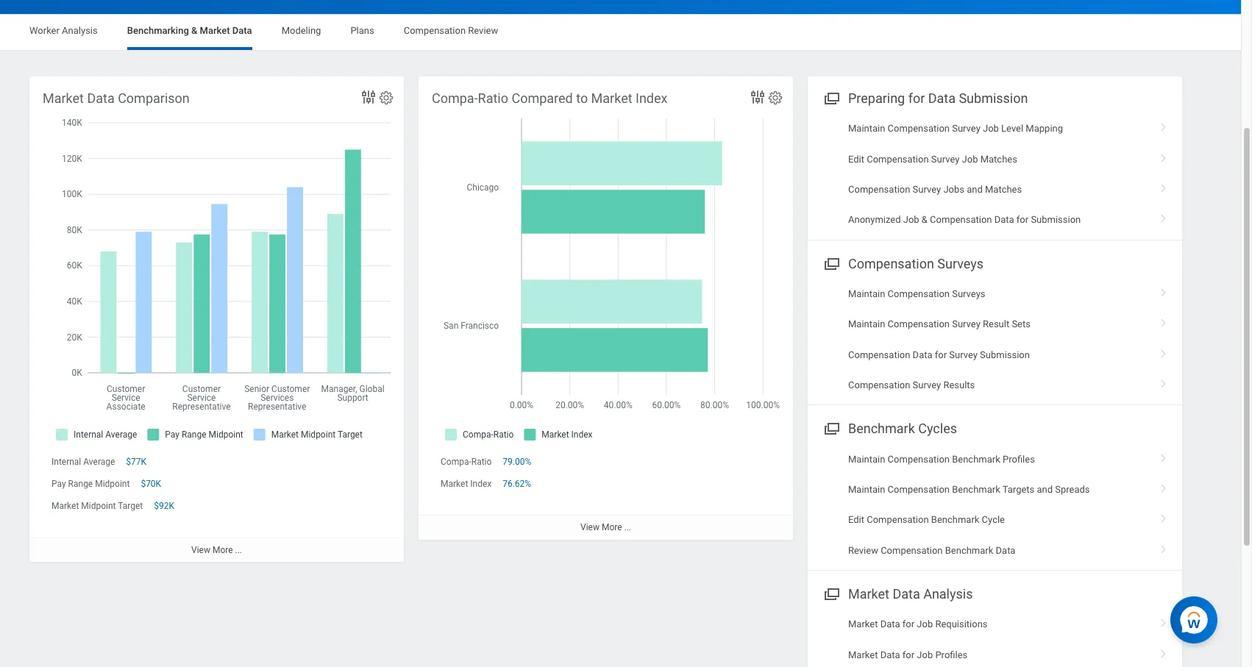 Task type: describe. For each thing, give the bounding box(es) containing it.
worker analysis
[[29, 25, 98, 36]]

pay range midpoint
[[52, 479, 130, 490]]

benchmark down compensation survey results
[[849, 421, 916, 437]]

compensation up maintain compensation surveys
[[849, 256, 935, 271]]

compensation inside review compensation benchmark data link
[[881, 545, 943, 556]]

79.00%
[[503, 457, 532, 468]]

data left "modeling"
[[232, 25, 252, 36]]

chevron right image for edit compensation survey job matches
[[1155, 148, 1174, 163]]

chevron right image for compensation data for survey submission
[[1155, 344, 1174, 359]]

benchmarking & market data
[[127, 25, 252, 36]]

benchmark for profiles
[[953, 454, 1001, 465]]

data up 'market data for job profiles'
[[881, 619, 901, 630]]

job inside "link"
[[904, 214, 920, 225]]

1 horizontal spatial review
[[849, 545, 879, 556]]

compensation inside maintain compensation surveys link
[[888, 288, 950, 299]]

0 vertical spatial profiles
[[1003, 454, 1036, 465]]

job for level
[[983, 123, 1000, 134]]

compensation survey jobs and matches link
[[808, 174, 1183, 205]]

compensation data for survey submission
[[849, 349, 1031, 360]]

benchmark for cycle
[[932, 515, 980, 526]]

targets
[[1003, 484, 1035, 495]]

view more ... link for comparison
[[29, 538, 404, 562]]

spreads
[[1056, 484, 1091, 495]]

requisitions
[[936, 619, 988, 630]]

market data for job requisitions
[[849, 619, 988, 630]]

market midpoint target
[[52, 502, 143, 512]]

view for comparison
[[191, 545, 210, 555]]

list for preparing for data submission
[[808, 113, 1183, 235]]

view for compared
[[581, 523, 600, 533]]

anonymized
[[849, 214, 901, 225]]

compa-ratio compared to market index element
[[419, 77, 794, 540]]

compared
[[512, 91, 573, 106]]

market data for job requisitions link
[[808, 610, 1183, 640]]

0 vertical spatial submission
[[959, 91, 1029, 106]]

market data analysis
[[849, 587, 973, 602]]

market index
[[441, 479, 492, 490]]

benchmark cycles
[[849, 421, 958, 437]]

maintain compensation surveys link
[[808, 279, 1183, 309]]

chevron right image for maintain compensation surveys
[[1155, 283, 1174, 298]]

maintain compensation benchmark profiles link
[[808, 444, 1183, 475]]

maintain compensation benchmark profiles
[[849, 454, 1036, 465]]

0 horizontal spatial profiles
[[936, 650, 968, 661]]

market for market data for job profiles
[[849, 650, 879, 661]]

compa-ratio
[[441, 457, 492, 468]]

internal average
[[52, 457, 115, 468]]

comparison
[[118, 91, 190, 106]]

for right preparing
[[909, 91, 926, 106]]

compensation review
[[404, 25, 499, 36]]

for for requisitions
[[903, 619, 915, 630]]

79.00% button
[[503, 456, 534, 468]]

menu group image for preparing for data submission
[[822, 88, 841, 107]]

76.62% button
[[503, 479, 534, 491]]

market for market data comparison
[[43, 91, 84, 106]]

1 vertical spatial analysis
[[924, 587, 973, 602]]

chevron right image for maintain compensation benchmark profiles
[[1155, 449, 1174, 463]]

target
[[118, 502, 143, 512]]

menu group image for benchmark cycles
[[822, 418, 841, 438]]

anonymized job & compensation data for submission link
[[808, 205, 1183, 235]]

compensation survey jobs and matches
[[849, 184, 1023, 195]]

list for market data analysis
[[808, 610, 1183, 668]]

compensation inside maintain compensation survey job level mapping "link"
[[888, 123, 950, 134]]

for for submission
[[935, 349, 947, 360]]

chevron right image for anonymized job & compensation data for submission
[[1155, 209, 1174, 224]]

0 vertical spatial index
[[636, 91, 668, 106]]

configure compa-ratio compared to market index image
[[768, 90, 784, 106]]

0 vertical spatial midpoint
[[95, 479, 130, 490]]

compensation inside maintain compensation benchmark targets and spreads link
[[888, 484, 950, 495]]

compensation inside the edit compensation benchmark cycle link
[[867, 515, 929, 526]]

maintain inside maintain compensation benchmark targets and spreads link
[[849, 484, 886, 495]]

market data for job profiles link
[[808, 640, 1183, 668]]

configure and view chart data image
[[360, 88, 378, 106]]

tab list containing worker analysis
[[15, 15, 1227, 50]]

survey inside "link"
[[953, 123, 981, 134]]

data inside "link"
[[995, 214, 1015, 225]]

compensation inside maintain compensation survey result sets link
[[888, 319, 950, 330]]

review compensation benchmark data link
[[808, 536, 1183, 566]]

submission inside "link"
[[1032, 214, 1082, 225]]

chevron right image for maintain compensation survey job level mapping
[[1155, 118, 1174, 133]]

0 horizontal spatial index
[[471, 479, 492, 490]]

plans
[[351, 25, 374, 36]]

range
[[68, 479, 93, 490]]

$77k button
[[126, 456, 149, 468]]

maintain compensation survey result sets
[[849, 319, 1031, 330]]

to
[[577, 91, 588, 106]]

1 vertical spatial and
[[1038, 484, 1053, 495]]

compensation surveys
[[849, 256, 984, 271]]

anonymized job & compensation data for submission
[[849, 214, 1082, 225]]

benchmarking
[[127, 25, 189, 36]]

maintain compensation benchmark targets and spreads
[[849, 484, 1091, 495]]

survey left results
[[913, 380, 942, 391]]

maintain compensation surveys
[[849, 288, 986, 299]]

configure market data comparison image
[[378, 90, 395, 106]]

view more ... link for compared
[[419, 516, 794, 540]]

job for matches
[[963, 153, 979, 165]]

level
[[1002, 123, 1024, 134]]

compensation inside "compensation survey results" link
[[849, 380, 911, 391]]

preparing
[[849, 91, 906, 106]]

surveys inside maintain compensation surveys link
[[953, 288, 986, 299]]

market data comparison
[[43, 91, 190, 106]]

job for profiles
[[917, 650, 934, 661]]

ratio for compa-ratio
[[472, 457, 492, 468]]



Task type: vqa. For each thing, say whether or not it's contained in the screenshot.


Task type: locate. For each thing, give the bounding box(es) containing it.
data down the edit compensation benchmark cycle link
[[996, 545, 1016, 556]]

menu group image
[[822, 253, 841, 273], [822, 584, 841, 604]]

midpoint down pay range midpoint
[[81, 502, 116, 512]]

edit compensation benchmark cycle
[[849, 515, 1006, 526]]

market up 'market data for job profiles'
[[849, 619, 879, 630]]

1 chevron right image from the top
[[1155, 118, 1174, 133]]

&
[[191, 25, 198, 36], [922, 214, 928, 225]]

76.62%
[[503, 479, 532, 490]]

2 vertical spatial submission
[[981, 349, 1031, 360]]

index right to
[[636, 91, 668, 106]]

12 chevron right image from the top
[[1155, 645, 1174, 659]]

& right benchmarking
[[191, 25, 198, 36]]

maintain compensation survey result sets link
[[808, 309, 1183, 340]]

0 vertical spatial view more ...
[[581, 523, 632, 533]]

analysis
[[62, 25, 98, 36], [924, 587, 973, 602]]

market right to
[[592, 91, 633, 106]]

chevron right image inside compensation survey jobs and matches link
[[1155, 179, 1174, 194]]

1 horizontal spatial more
[[602, 523, 622, 533]]

2 menu group image from the top
[[822, 584, 841, 604]]

for down maintain compensation survey result sets
[[935, 349, 947, 360]]

configure and view chart data image
[[749, 88, 767, 106]]

tab list
[[15, 15, 1227, 50]]

11 chevron right image from the top
[[1155, 614, 1174, 629]]

index
[[636, 91, 668, 106], [471, 479, 492, 490]]

compa- up market index
[[441, 457, 472, 468]]

compa- for compa-ratio compared to market index
[[432, 91, 478, 106]]

list
[[808, 113, 1183, 235], [808, 279, 1183, 401], [808, 444, 1183, 566], [808, 610, 1183, 668]]

chevron right image inside maintain compensation surveys link
[[1155, 283, 1174, 298]]

1 horizontal spatial view
[[581, 523, 600, 533]]

cycles
[[919, 421, 958, 437]]

2 chevron right image from the top
[[1155, 148, 1174, 163]]

1 vertical spatial compa-
[[441, 457, 472, 468]]

1 vertical spatial edit
[[849, 515, 865, 526]]

for for profiles
[[903, 650, 915, 661]]

compensation up the review compensation benchmark data
[[867, 515, 929, 526]]

0 vertical spatial edit
[[849, 153, 865, 165]]

maintain inside maintain compensation survey job level mapping "link"
[[849, 123, 886, 134]]

$77k
[[126, 457, 147, 468]]

2 edit from the top
[[849, 515, 865, 526]]

2 chevron right image from the top
[[1155, 540, 1174, 555]]

benchmark for data
[[946, 545, 994, 556]]

matches
[[981, 153, 1018, 165], [986, 184, 1023, 195]]

data inside "element"
[[87, 91, 115, 106]]

compensation up compensation survey results
[[849, 349, 911, 360]]

market for market data for job requisitions
[[849, 619, 879, 630]]

matches for edit compensation survey job matches
[[981, 153, 1018, 165]]

chevron right image for maintain compensation survey result sets
[[1155, 314, 1174, 328]]

compensation inside tab list
[[404, 25, 466, 36]]

maintain inside maintain compensation benchmark profiles link
[[849, 454, 886, 465]]

0 vertical spatial analysis
[[62, 25, 98, 36]]

compensation up the compensation survey jobs and matches
[[867, 153, 929, 165]]

chevron right image for market data for job requisitions
[[1155, 614, 1174, 629]]

chevron right image
[[1155, 283, 1174, 298], [1155, 540, 1174, 555]]

chevron right image inside market data for job profiles link
[[1155, 645, 1174, 659]]

maintain compensation benchmark targets and spreads link
[[808, 475, 1183, 505]]

0 vertical spatial ratio
[[478, 91, 509, 106]]

3 list from the top
[[808, 444, 1183, 566]]

1 list from the top
[[808, 113, 1183, 235]]

more for compared
[[602, 523, 622, 533]]

view more ... link
[[419, 516, 794, 540], [29, 538, 404, 562]]

edit for edit compensation survey job matches
[[849, 153, 865, 165]]

market data comparison element
[[29, 77, 404, 562]]

0 vertical spatial and
[[967, 184, 983, 195]]

market down market data for job requisitions
[[849, 650, 879, 661]]

chevron right image for review compensation benchmark data
[[1155, 540, 1174, 555]]

result
[[983, 319, 1010, 330]]

maintain for preparing for data submission
[[849, 123, 886, 134]]

0 vertical spatial more
[[602, 523, 622, 533]]

... inside compa-ratio compared to market index element
[[625, 523, 632, 533]]

for inside the compensation data for survey submission link
[[935, 349, 947, 360]]

1 vertical spatial more
[[213, 545, 233, 555]]

ratio left compared
[[478, 91, 509, 106]]

data left comparison on the left
[[87, 91, 115, 106]]

compensation down edit compensation benchmark cycle
[[881, 545, 943, 556]]

menu group image left benchmark cycles
[[822, 418, 841, 438]]

0 vertical spatial menu group image
[[822, 88, 841, 107]]

compensation up the edit compensation survey job matches
[[888, 123, 950, 134]]

chevron right image inside market data for job requisitions link
[[1155, 614, 1174, 629]]

menu group image for market data analysis
[[822, 584, 841, 604]]

menu group image left preparing
[[822, 88, 841, 107]]

maintain down benchmark cycles
[[849, 454, 886, 465]]

0 horizontal spatial more
[[213, 545, 233, 555]]

ratio for compa-ratio compared to market index
[[478, 91, 509, 106]]

maintain for compensation surveys
[[849, 288, 886, 299]]

analysis up requisitions
[[924, 587, 973, 602]]

3 maintain from the top
[[849, 319, 886, 330]]

4 maintain from the top
[[849, 454, 886, 465]]

market for market midpoint target
[[52, 502, 79, 512]]

job down market data for job requisitions
[[917, 650, 934, 661]]

1 vertical spatial ...
[[235, 545, 242, 555]]

matches for compensation survey jobs and matches
[[986, 184, 1023, 195]]

compensation up edit compensation benchmark cycle
[[888, 484, 950, 495]]

for down market data for job requisitions
[[903, 650, 915, 661]]

chevron right image inside "compensation survey results" link
[[1155, 375, 1174, 389]]

submission up maintain compensation survey job level mapping "link"
[[959, 91, 1029, 106]]

list for compensation surveys
[[808, 279, 1183, 401]]

jobs
[[944, 184, 965, 195]]

1 horizontal spatial view more ... link
[[419, 516, 794, 540]]

view more ... for comparison
[[191, 545, 242, 555]]

...
[[625, 523, 632, 533], [235, 545, 242, 555]]

chevron right image inside anonymized job & compensation data for submission "link"
[[1155, 209, 1174, 224]]

1 vertical spatial surveys
[[953, 288, 986, 299]]

compensation inside anonymized job & compensation data for submission "link"
[[931, 214, 993, 225]]

chevron right image inside maintain compensation benchmark profiles link
[[1155, 449, 1174, 463]]

compa- down compensation review
[[432, 91, 478, 106]]

edit compensation survey job matches link
[[808, 144, 1183, 174]]

compa- for compa-ratio
[[441, 457, 472, 468]]

compensation down maintain compensation surveys
[[888, 319, 950, 330]]

maintain down maintain compensation surveys
[[849, 319, 886, 330]]

1 horizontal spatial and
[[1038, 484, 1053, 495]]

1 vertical spatial submission
[[1032, 214, 1082, 225]]

chevron right image inside edit compensation survey job matches link
[[1155, 148, 1174, 163]]

compa-
[[432, 91, 478, 106], [441, 457, 472, 468]]

0 vertical spatial &
[[191, 25, 198, 36]]

compensation up benchmark cycles
[[849, 380, 911, 391]]

internal
[[52, 457, 81, 468]]

$70k button
[[141, 479, 164, 491]]

cycle
[[982, 515, 1006, 526]]

maintain for benchmark cycles
[[849, 454, 886, 465]]

0 vertical spatial menu group image
[[822, 253, 841, 273]]

market for market index
[[441, 479, 468, 490]]

benchmark down cycle
[[946, 545, 994, 556]]

matches down edit compensation survey job matches link
[[986, 184, 1023, 195]]

maintain down preparing
[[849, 123, 886, 134]]

more
[[602, 523, 622, 533], [213, 545, 233, 555]]

2 list from the top
[[808, 279, 1183, 401]]

1 vertical spatial view
[[191, 545, 210, 555]]

view
[[581, 523, 600, 533], [191, 545, 210, 555]]

more for comparison
[[213, 545, 233, 555]]

0 horizontal spatial view
[[191, 545, 210, 555]]

compensation down compensation surveys
[[888, 288, 950, 299]]

$92k button
[[154, 501, 177, 513]]

mapping
[[1026, 123, 1064, 134]]

chevron right image for market data for job profiles
[[1155, 645, 1174, 659]]

list for benchmark cycles
[[808, 444, 1183, 566]]

1 horizontal spatial view more ...
[[581, 523, 632, 533]]

0 horizontal spatial view more ...
[[191, 545, 242, 555]]

submission down result
[[981, 349, 1031, 360]]

job left level
[[983, 123, 1000, 134]]

matches down maintain compensation survey job level mapping "link"
[[981, 153, 1018, 165]]

data up compensation survey results
[[913, 349, 933, 360]]

sets
[[1012, 319, 1031, 330]]

preparing for data submission
[[849, 91, 1029, 106]]

0 horizontal spatial and
[[967, 184, 983, 195]]

compensation down benchmark cycles
[[888, 454, 950, 465]]

10 chevron right image from the top
[[1155, 510, 1174, 524]]

4 chevron right image from the top
[[1155, 209, 1174, 224]]

more inside market data comparison "element"
[[213, 545, 233, 555]]

survey left result
[[953, 319, 981, 330]]

profiles
[[1003, 454, 1036, 465], [936, 650, 968, 661]]

1 edit from the top
[[849, 153, 865, 165]]

compensation right plans
[[404, 25, 466, 36]]

profiles up the targets
[[1003, 454, 1036, 465]]

1 vertical spatial profiles
[[936, 650, 968, 661]]

maintain
[[849, 123, 886, 134], [849, 288, 886, 299], [849, 319, 886, 330], [849, 454, 886, 465], [849, 484, 886, 495]]

average
[[83, 457, 115, 468]]

market
[[200, 25, 230, 36], [43, 91, 84, 106], [592, 91, 633, 106], [441, 479, 468, 490], [52, 502, 79, 512], [849, 587, 890, 602], [849, 619, 879, 630], [849, 650, 879, 661]]

compensation down jobs
[[931, 214, 993, 225]]

job down maintain compensation survey job level mapping
[[963, 153, 979, 165]]

& inside tab list
[[191, 25, 198, 36]]

more inside compa-ratio compared to market index element
[[602, 523, 622, 533]]

1 vertical spatial midpoint
[[81, 502, 116, 512]]

market down pay
[[52, 502, 79, 512]]

data
[[232, 25, 252, 36], [87, 91, 115, 106], [929, 91, 956, 106], [995, 214, 1015, 225], [913, 349, 933, 360], [996, 545, 1016, 556], [893, 587, 921, 602], [881, 619, 901, 630], [881, 650, 901, 661]]

5 maintain from the top
[[849, 484, 886, 495]]

survey
[[953, 123, 981, 134], [932, 153, 960, 165], [913, 184, 942, 195], [953, 319, 981, 330], [950, 349, 978, 360], [913, 380, 942, 391]]

chevron right image for compensation survey results
[[1155, 375, 1174, 389]]

job down market data analysis
[[917, 619, 934, 630]]

$92k
[[154, 502, 174, 512]]

compensation survey results link
[[808, 370, 1183, 401]]

midpoint
[[95, 479, 130, 490], [81, 502, 116, 512]]

1 vertical spatial view more ...
[[191, 545, 242, 555]]

0 vertical spatial chevron right image
[[1155, 283, 1174, 298]]

0 vertical spatial surveys
[[938, 256, 984, 271]]

market for market data analysis
[[849, 587, 890, 602]]

... inside market data comparison "element"
[[235, 545, 242, 555]]

chevron right image for maintain compensation benchmark targets and spreads
[[1155, 479, 1174, 494]]

view more ... inside compa-ratio compared to market index element
[[581, 523, 632, 533]]

benchmark for targets
[[953, 484, 1001, 495]]

modeling
[[282, 25, 321, 36]]

1 vertical spatial index
[[471, 479, 492, 490]]

... for compa-ratio compared to market index
[[625, 523, 632, 533]]

survey up jobs
[[932, 153, 960, 165]]

benchmark down maintain compensation benchmark targets and spreads
[[932, 515, 980, 526]]

view inside market data comparison "element"
[[191, 545, 210, 555]]

maintain compensation survey job level mapping
[[849, 123, 1064, 134]]

survey up results
[[950, 349, 978, 360]]

compensation
[[404, 25, 466, 36], [888, 123, 950, 134], [867, 153, 929, 165], [849, 184, 911, 195], [931, 214, 993, 225], [849, 256, 935, 271], [888, 288, 950, 299], [888, 319, 950, 330], [849, 349, 911, 360], [849, 380, 911, 391], [888, 454, 950, 465], [888, 484, 950, 495], [867, 515, 929, 526], [881, 545, 943, 556]]

maintain inside maintain compensation surveys link
[[849, 288, 886, 299]]

chevron right image for compensation survey jobs and matches
[[1155, 179, 1174, 194]]

chevron right image inside the edit compensation benchmark cycle link
[[1155, 510, 1174, 524]]

9 chevron right image from the top
[[1155, 479, 1174, 494]]

4 list from the top
[[808, 610, 1183, 668]]

market right benchmarking
[[200, 25, 230, 36]]

market down compa-ratio
[[441, 479, 468, 490]]

1 vertical spatial ratio
[[472, 457, 492, 468]]

for
[[909, 91, 926, 106], [1017, 214, 1029, 225], [935, 349, 947, 360], [903, 619, 915, 630], [903, 650, 915, 661]]

job right anonymized
[[904, 214, 920, 225]]

list containing market data for job requisitions
[[808, 610, 1183, 668]]

ratio up market index
[[472, 457, 492, 468]]

submission
[[959, 91, 1029, 106], [1032, 214, 1082, 225], [981, 349, 1031, 360]]

and right the targets
[[1038, 484, 1053, 495]]

0 horizontal spatial ...
[[235, 545, 242, 555]]

edit compensation benchmark cycle link
[[808, 505, 1183, 536]]

analysis inside tab list
[[62, 25, 98, 36]]

menu group image for compensation surveys
[[822, 253, 841, 273]]

list containing maintain compensation benchmark profiles
[[808, 444, 1183, 566]]

& inside "link"
[[922, 214, 928, 225]]

chevron right image for edit compensation benchmark cycle
[[1155, 510, 1174, 524]]

8 chevron right image from the top
[[1155, 449, 1174, 463]]

for down market data analysis
[[903, 619, 915, 630]]

2 maintain from the top
[[849, 288, 886, 299]]

3 chevron right image from the top
[[1155, 179, 1174, 194]]

worker
[[29, 25, 60, 36]]

ratio
[[478, 91, 509, 106], [472, 457, 492, 468]]

view inside compa-ratio compared to market index element
[[581, 523, 600, 533]]

1 menu group image from the top
[[822, 88, 841, 107]]

market down worker analysis
[[43, 91, 84, 106]]

and right jobs
[[967, 184, 983, 195]]

benchmark
[[849, 421, 916, 437], [953, 454, 1001, 465], [953, 484, 1001, 495], [932, 515, 980, 526], [946, 545, 994, 556]]

maintain down compensation surveys
[[849, 288, 886, 299]]

compensation inside edit compensation survey job matches link
[[867, 153, 929, 165]]

market data for job profiles
[[849, 650, 968, 661]]

list containing maintain compensation survey job level mapping
[[808, 113, 1183, 235]]

2 menu group image from the top
[[822, 418, 841, 438]]

results
[[944, 380, 976, 391]]

surveys down 'anonymized job & compensation data for submission'
[[938, 256, 984, 271]]

compa-ratio compared to market index
[[432, 91, 668, 106]]

data up maintain compensation survey job level mapping
[[929, 91, 956, 106]]

view more ... inside market data comparison "element"
[[191, 545, 242, 555]]

1 chevron right image from the top
[[1155, 283, 1174, 298]]

surveys up maintain compensation survey result sets link
[[953, 288, 986, 299]]

review
[[468, 25, 499, 36], [849, 545, 879, 556]]

compensation data for survey submission link
[[808, 340, 1183, 370]]

compensation inside compensation survey jobs and matches link
[[849, 184, 911, 195]]

maintain inside maintain compensation survey result sets link
[[849, 319, 886, 330]]

1 horizontal spatial ...
[[625, 523, 632, 533]]

1 menu group image from the top
[[822, 253, 841, 273]]

0 horizontal spatial analysis
[[62, 25, 98, 36]]

data up market data for job requisitions
[[893, 587, 921, 602]]

0 horizontal spatial view more ... link
[[29, 538, 404, 562]]

chevron right image inside maintain compensation benchmark targets and spreads link
[[1155, 479, 1174, 494]]

1 vertical spatial &
[[922, 214, 928, 225]]

chevron right image inside review compensation benchmark data link
[[1155, 540, 1174, 555]]

1 horizontal spatial &
[[922, 214, 928, 225]]

0 vertical spatial ...
[[625, 523, 632, 533]]

0 vertical spatial matches
[[981, 153, 1018, 165]]

1 vertical spatial menu group image
[[822, 584, 841, 604]]

profiles down requisitions
[[936, 650, 968, 661]]

compensation up anonymized
[[849, 184, 911, 195]]

... for market data comparison
[[235, 545, 242, 555]]

0 vertical spatial compa-
[[432, 91, 478, 106]]

survey left jobs
[[913, 184, 942, 195]]

market up market data for job requisitions
[[849, 587, 890, 602]]

1 horizontal spatial analysis
[[924, 587, 973, 602]]

midpoint down average
[[95, 479, 130, 490]]

6 chevron right image from the top
[[1155, 344, 1174, 359]]

edit for edit compensation benchmark cycle
[[849, 515, 865, 526]]

for down compensation survey jobs and matches link
[[1017, 214, 1029, 225]]

1 horizontal spatial index
[[636, 91, 668, 106]]

$70k
[[141, 479, 161, 490]]

maintain up edit compensation benchmark cycle
[[849, 484, 886, 495]]

chevron right image inside maintain compensation survey result sets link
[[1155, 314, 1174, 328]]

0 vertical spatial view
[[581, 523, 600, 533]]

view more ...
[[581, 523, 632, 533], [191, 545, 242, 555]]

5 chevron right image from the top
[[1155, 314, 1174, 328]]

0 horizontal spatial review
[[468, 25, 499, 36]]

analysis right 'worker' at top
[[62, 25, 98, 36]]

1 vertical spatial chevron right image
[[1155, 540, 1174, 555]]

and
[[967, 184, 983, 195], [1038, 484, 1053, 495]]

chevron right image
[[1155, 118, 1174, 133], [1155, 148, 1174, 163], [1155, 179, 1174, 194], [1155, 209, 1174, 224], [1155, 314, 1174, 328], [1155, 344, 1174, 359], [1155, 375, 1174, 389], [1155, 449, 1174, 463], [1155, 479, 1174, 494], [1155, 510, 1174, 524], [1155, 614, 1174, 629], [1155, 645, 1174, 659]]

index down compa-ratio
[[471, 479, 492, 490]]

chevron right image inside the compensation data for survey submission link
[[1155, 344, 1174, 359]]

job inside "link"
[[983, 123, 1000, 134]]

1 vertical spatial matches
[[986, 184, 1023, 195]]

benchmark up cycle
[[953, 484, 1001, 495]]

surveys
[[938, 256, 984, 271], [953, 288, 986, 299]]

view more ... for compared
[[581, 523, 632, 533]]

for inside market data for job profiles link
[[903, 650, 915, 661]]

edit compensation survey job matches
[[849, 153, 1018, 165]]

pay
[[52, 479, 66, 490]]

& down the compensation survey jobs and matches
[[922, 214, 928, 225]]

job for requisitions
[[917, 619, 934, 630]]

chevron right image inside maintain compensation survey job level mapping "link"
[[1155, 118, 1174, 133]]

0 vertical spatial review
[[468, 25, 499, 36]]

benchmark up maintain compensation benchmark targets and spreads
[[953, 454, 1001, 465]]

data down market data for job requisitions
[[881, 650, 901, 661]]

compensation survey results
[[849, 380, 976, 391]]

survey down 'preparing for data submission'
[[953, 123, 981, 134]]

review compensation benchmark data
[[849, 545, 1016, 556]]

job
[[983, 123, 1000, 134], [963, 153, 979, 165], [904, 214, 920, 225], [917, 619, 934, 630], [917, 650, 934, 661]]

7 chevron right image from the top
[[1155, 375, 1174, 389]]

edit
[[849, 153, 865, 165], [849, 515, 865, 526]]

compensation inside maintain compensation benchmark profiles link
[[888, 454, 950, 465]]

1 vertical spatial menu group image
[[822, 418, 841, 438]]

for inside market data for job requisitions link
[[903, 619, 915, 630]]

1 maintain from the top
[[849, 123, 886, 134]]

1 vertical spatial review
[[849, 545, 879, 556]]

1 horizontal spatial profiles
[[1003, 454, 1036, 465]]

0 horizontal spatial &
[[191, 25, 198, 36]]

menu group image
[[822, 88, 841, 107], [822, 418, 841, 438]]

list containing maintain compensation surveys
[[808, 279, 1183, 401]]

for inside anonymized job & compensation data for submission "link"
[[1017, 214, 1029, 225]]

data down compensation survey jobs and matches link
[[995, 214, 1015, 225]]

submission down compensation survey jobs and matches link
[[1032, 214, 1082, 225]]

maintain compensation survey job level mapping link
[[808, 113, 1183, 144]]



